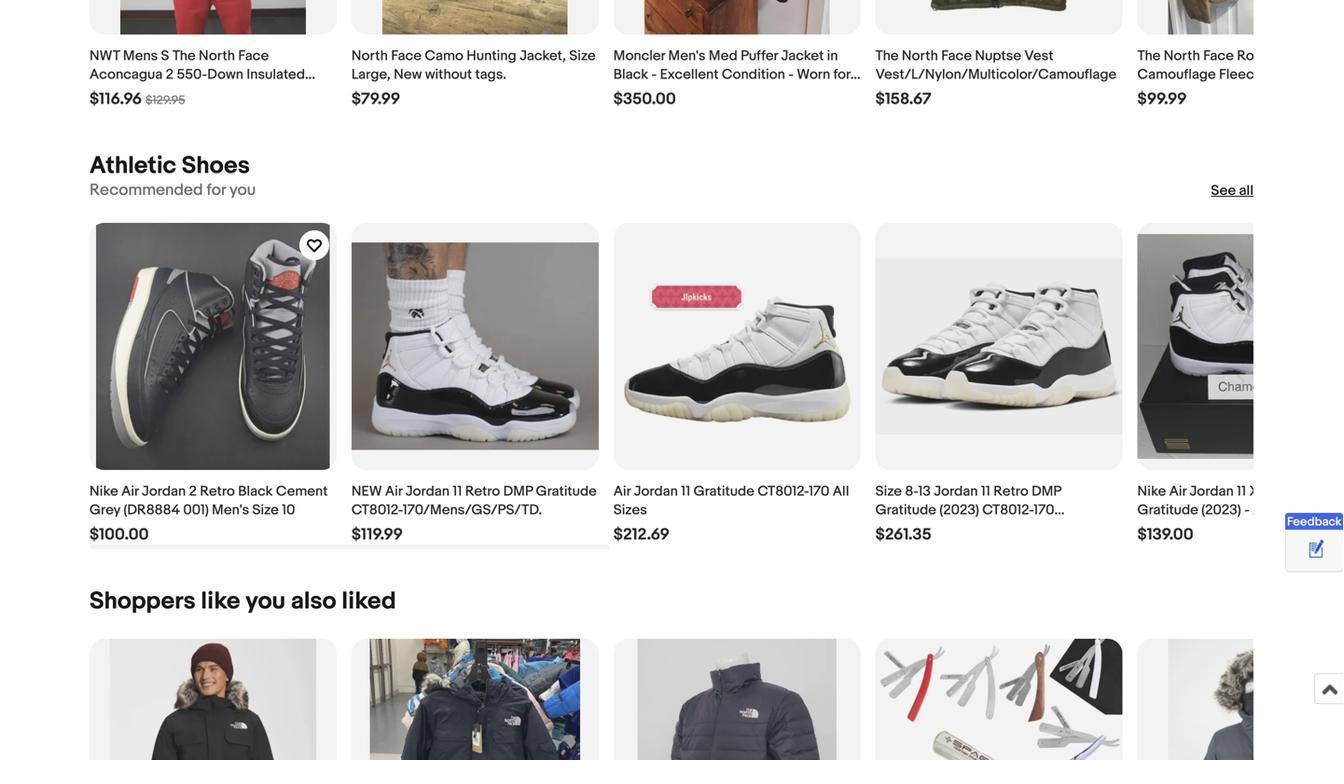 Task type: describe. For each thing, give the bounding box(es) containing it.
jordan for 001)
[[142, 483, 186, 500]]

550-
[[177, 66, 207, 83]]

excellent
[[660, 66, 719, 83]]

retro inside nike air jordan 11 xi retro dmp gratitude (2023) - all sizes - c
[[1266, 483, 1301, 500]]

11 inside new air jordan 11 retro dmp gratitude ct8012-170/mens/gs/ps/td. $119.99
[[453, 483, 462, 500]]

athletic shoes link
[[90, 152, 250, 181]]

jordan inside air jordan 11 gratitude ct8012-170  all sizes $212.69
[[634, 483, 678, 500]]

shoppers like you also liked
[[90, 587, 396, 616]]

(dr8884
[[124, 502, 180, 519]]

ct8012- inside new air jordan 11 retro dmp gratitude ct8012-170/mens/gs/ps/td. $119.99
[[352, 502, 403, 519]]

$119.99
[[352, 525, 403, 545]]

liked
[[342, 587, 396, 616]]

new
[[394, 66, 422, 83]]

condition
[[722, 66, 786, 83]]

cement
[[276, 483, 328, 500]]

insulated
[[247, 66, 305, 83]]

nike for nike air jordan 11 xi retro dmp gratitude (2023) - all sizes - c
[[1138, 483, 1167, 500]]

down
[[207, 66, 244, 83]]

new air jordan 11 retro dmp gratitude ct8012-170/mens/gs/ps/td. $119.99
[[352, 483, 597, 545]]

2 inside nike air jordan 2 retro black cement grey (dr8884 001) men's size 10 $100.00
[[189, 483, 197, 500]]

gratitude inside nike air jordan 11 xi retro dmp gratitude (2023) - all sizes - c
[[1138, 502, 1199, 519]]

moncler
[[614, 48, 666, 65]]

hunting
[[467, 48, 517, 65]]

10
[[282, 502, 295, 519]]

see
[[1212, 182, 1237, 199]]

jacket
[[782, 48, 824, 65]]

men's inside nike air jordan 2 retro black cement grey (dr8884 001) men's size 10 $100.00
[[212, 502, 249, 519]]

sizes
[[614, 502, 648, 519]]

- down jacket
[[789, 66, 794, 83]]

size 8-13 jordan 11 retro dmp gratitude (2023) ct8012-170 preorders
[[876, 483, 1062, 537]]

jacket,
[[520, 48, 566, 65]]

170/mens/gs/ps/td.
[[403, 502, 542, 519]]

$79.99 text field
[[352, 90, 401, 109]]

for inside moncler men's med puffer jacket in black - excellent condition - worn for one se
[[834, 66, 851, 83]]

the north face royal arch full-z
[[1138, 48, 1344, 102]]

$350.00
[[614, 90, 676, 109]]

air jordan 11 gratitude ct8012-170  all sizes $212.69
[[614, 483, 850, 545]]

nuptse
[[976, 48, 1022, 65]]

worn
[[797, 66, 831, 83]]

new
[[352, 483, 382, 500]]

shoes
[[182, 152, 250, 181]]

moncler men's med puffer jacket in black - excellent condition - worn for one se
[[614, 48, 851, 102]]

the north face nuptse vest vest/l/nylon/multicolor/camouflage $158.67
[[876, 48, 1117, 109]]

north inside the north face royal arch full-z
[[1164, 48, 1201, 65]]

in
[[827, 48, 838, 65]]

nike air jordan 2 retro black cement grey (dr8884 001) men's size 10 $100.00
[[90, 483, 328, 545]]

the inside nwt mens s the north face aconcagua 2 550-down insulated puffer vest- black
[[172, 48, 196, 65]]

athletic
[[90, 152, 176, 181]]

$212.69 text field
[[614, 525, 670, 545]]

you for for
[[230, 181, 256, 200]]

air for -
[[1170, 483, 1187, 500]]

mens
[[123, 48, 158, 65]]

8-
[[906, 483, 919, 500]]

s
[[161, 48, 169, 65]]

$79.99
[[352, 90, 401, 109]]

air for 001)
[[121, 483, 139, 500]]

recommended
[[90, 181, 203, 200]]

$350.00 text field
[[614, 90, 676, 109]]

face inside the north face royal arch full-z
[[1204, 48, 1235, 65]]

$261.35
[[876, 525, 932, 545]]

dmp for $139.00
[[1304, 483, 1334, 500]]

all
[[833, 483, 850, 500]]

camo
[[425, 48, 464, 65]]

$116.96 $129.95
[[90, 90, 185, 109]]

full-
[[1309, 48, 1336, 65]]

$158.67 text field
[[876, 90, 932, 109]]

recommended for you
[[90, 181, 256, 200]]

vest
[[1025, 48, 1054, 65]]

air for $119.99
[[385, 483, 403, 500]]

north inside nwt mens s the north face aconcagua 2 550-down insulated puffer vest- black
[[199, 48, 235, 65]]

one
[[614, 85, 641, 102]]

size inside nike air jordan 2 retro black cement grey (dr8884 001) men's size 10 $100.00
[[252, 502, 279, 519]]

men's inside moncler men's med puffer jacket in black - excellent condition - worn for one se
[[669, 48, 706, 65]]

vest/l/nylon/multicolor/camouflage
[[876, 66, 1117, 83]]

like
[[201, 587, 240, 616]]

see all link
[[1212, 182, 1254, 200]]

jordan inside size 8-13 jordan 11 retro dmp gratitude (2023) ct8012-170 preorders
[[934, 483, 978, 500]]

face inside nwt mens s the north face aconcagua 2 550-down insulated puffer vest- black
[[238, 48, 269, 65]]

- left all
[[1245, 502, 1250, 519]]

all
[[1240, 182, 1254, 199]]



Task type: locate. For each thing, give the bounding box(es) containing it.
1 retro from the left
[[200, 483, 235, 500]]

dmp
[[504, 483, 533, 500], [1032, 483, 1062, 500], [1304, 483, 1334, 500]]

1 air from the left
[[121, 483, 139, 500]]

(2023) up preorders on the right bottom
[[940, 502, 980, 519]]

black inside moncler men's med puffer jacket in black - excellent condition - worn for one se
[[614, 66, 649, 83]]

retro up sizes
[[1266, 483, 1301, 500]]

4 air from the left
[[1170, 483, 1187, 500]]

for
[[834, 66, 851, 83], [207, 181, 226, 200]]

xi
[[1250, 483, 1263, 500]]

0 horizontal spatial nike
[[90, 483, 118, 500]]

gratitude inside new air jordan 11 retro dmp gratitude ct8012-170/mens/gs/ps/td. $119.99
[[536, 483, 597, 500]]

north up $158.67 text box
[[902, 48, 939, 65]]

0 horizontal spatial ct8012-
[[352, 502, 403, 519]]

north inside the north face nuptse vest vest/l/nylon/multicolor/camouflage $158.67
[[902, 48, 939, 65]]

2 vertical spatial size
[[252, 502, 279, 519]]

men's
[[669, 48, 706, 65], [212, 502, 249, 519]]

you
[[230, 181, 256, 200], [246, 587, 286, 616]]

0 horizontal spatial dmp
[[504, 483, 533, 500]]

170 inside size 8-13 jordan 11 retro dmp gratitude (2023) ct8012-170 preorders
[[1034, 502, 1055, 519]]

2 air from the left
[[385, 483, 403, 500]]

2
[[166, 66, 174, 83], [189, 483, 197, 500]]

gratitude inside size 8-13 jordan 11 retro dmp gratitude (2023) ct8012-170 preorders
[[876, 502, 937, 519]]

gratitude
[[536, 483, 597, 500], [694, 483, 755, 500], [876, 502, 937, 519], [1138, 502, 1199, 519]]

ct8012- inside air jordan 11 gratitude ct8012-170  all sizes $212.69
[[758, 483, 809, 500]]

the up $99.99
[[1138, 48, 1161, 65]]

170 inside air jordan 11 gratitude ct8012-170  all sizes $212.69
[[809, 483, 830, 500]]

11 inside nike air jordan 11 xi retro dmp gratitude (2023) - all sizes - c
[[1238, 483, 1247, 500]]

2 retro from the left
[[465, 483, 500, 500]]

air inside new air jordan 11 retro dmp gratitude ct8012-170/mens/gs/ps/td. $119.99
[[385, 483, 403, 500]]

puffer up condition
[[741, 48, 778, 65]]

1 vertical spatial men's
[[212, 502, 249, 519]]

2 nike from the left
[[1138, 483, 1167, 500]]

air inside air jordan 11 gratitude ct8012-170  all sizes $212.69
[[614, 483, 631, 500]]

nwt
[[90, 48, 120, 65]]

1 horizontal spatial for
[[834, 66, 851, 83]]

north
[[199, 48, 235, 65], [352, 48, 388, 65], [902, 48, 939, 65], [1164, 48, 1201, 65]]

face left 'nuptse'
[[942, 48, 972, 65]]

1 dmp from the left
[[504, 483, 533, 500]]

dmp inside new air jordan 11 retro dmp gratitude ct8012-170/mens/gs/ps/td. $119.99
[[504, 483, 533, 500]]

north inside the north face camo hunting jacket, size large, new without tags. $79.99
[[352, 48, 388, 65]]

0 vertical spatial size
[[570, 48, 596, 65]]

1 (2023) from the left
[[940, 502, 980, 519]]

royal
[[1238, 48, 1273, 65]]

3 dmp from the left
[[1304, 483, 1334, 500]]

4 11 from the left
[[1238, 483, 1247, 500]]

(2023) for $139.00
[[1202, 502, 1242, 519]]

see all
[[1212, 182, 1254, 199]]

the for z
[[1138, 48, 1161, 65]]

1 vertical spatial you
[[246, 587, 286, 616]]

$100.00 text field
[[90, 525, 149, 545]]

0 vertical spatial for
[[834, 66, 851, 83]]

$116.96
[[90, 90, 142, 109]]

$139.00 text field
[[1138, 525, 1194, 545]]

previous price $129.95 text field
[[146, 93, 185, 108]]

dmp for $261.35
[[1032, 483, 1062, 500]]

ct8012- inside size 8-13 jordan 11 retro dmp gratitude (2023) ct8012-170 preorders
[[983, 502, 1034, 519]]

vest-
[[130, 85, 164, 102]]

1 horizontal spatial nike
[[1138, 483, 1167, 500]]

face up insulated
[[238, 48, 269, 65]]

north up large,
[[352, 48, 388, 65]]

2 horizontal spatial black
[[614, 66, 649, 83]]

$99.99
[[1138, 90, 1187, 109]]

you for like
[[246, 587, 286, 616]]

$212.69
[[614, 525, 670, 545]]

black down 550-
[[167, 85, 202, 102]]

3 north from the left
[[902, 48, 939, 65]]

size inside size 8-13 jordan 11 retro dmp gratitude (2023) ct8012-170 preorders
[[876, 483, 902, 500]]

air up $139.00
[[1170, 483, 1187, 500]]

nike inside nike air jordan 11 xi retro dmp gratitude (2023) - all sizes - c
[[1138, 483, 1167, 500]]

1 nike from the left
[[90, 483, 118, 500]]

nike air jordan 11 xi retro dmp gratitude (2023) - all sizes - c
[[1138, 483, 1344, 537]]

retro
[[200, 483, 235, 500], [465, 483, 500, 500], [994, 483, 1029, 500], [1266, 483, 1301, 500]]

air up (dr8884 on the bottom left
[[121, 483, 139, 500]]

4 north from the left
[[1164, 48, 1201, 65]]

(2023) inside nike air jordan 11 xi retro dmp gratitude (2023) - all sizes - c
[[1202, 502, 1242, 519]]

air inside nike air jordan 2 retro black cement grey (dr8884 001) men's size 10 $100.00
[[121, 483, 139, 500]]

2 horizontal spatial size
[[876, 483, 902, 500]]

0 horizontal spatial for
[[207, 181, 226, 200]]

1 vertical spatial size
[[876, 483, 902, 500]]

retro right 13
[[994, 483, 1029, 500]]

$100.00
[[90, 525, 149, 545]]

2 the from the left
[[876, 48, 899, 65]]

z
[[1336, 48, 1344, 65]]

2 dmp from the left
[[1032, 483, 1062, 500]]

retro inside size 8-13 jordan 11 retro dmp gratitude (2023) ct8012-170 preorders
[[994, 483, 1029, 500]]

0 horizontal spatial black
[[167, 85, 202, 102]]

puffer down aconcagua
[[90, 85, 127, 102]]

jordan
[[142, 483, 186, 500], [406, 483, 450, 500], [634, 483, 678, 500], [934, 483, 978, 500], [1190, 483, 1234, 500]]

11 inside size 8-13 jordan 11 retro dmp gratitude (2023) ct8012-170 preorders
[[982, 483, 991, 500]]

0 horizontal spatial the
[[172, 48, 196, 65]]

also
[[291, 587, 337, 616]]

(2023) left all
[[1202, 502, 1242, 519]]

11 inside air jordan 11 gratitude ct8012-170  all sizes $212.69
[[681, 483, 691, 500]]

-
[[652, 66, 657, 83], [789, 66, 794, 83], [1245, 502, 1250, 519], [1319, 502, 1325, 519]]

preorders
[[876, 521, 956, 537]]

0 horizontal spatial size
[[252, 502, 279, 519]]

3 face from the left
[[942, 48, 972, 65]]

1 11 from the left
[[453, 483, 462, 500]]

(2023) for $261.35
[[940, 502, 980, 519]]

jordan right 13
[[934, 483, 978, 500]]

0 vertical spatial you
[[230, 181, 256, 200]]

0 horizontal spatial men's
[[212, 502, 249, 519]]

gratitude inside air jordan 11 gratitude ct8012-170  all sizes $212.69
[[694, 483, 755, 500]]

1 horizontal spatial (2023)
[[1202, 502, 1242, 519]]

size right jacket,
[[570, 48, 596, 65]]

recommended for you element
[[90, 181, 256, 201]]

dmp inside size 8-13 jordan 11 retro dmp gratitude (2023) ct8012-170 preorders
[[1032, 483, 1062, 500]]

jordan up "sizes"
[[634, 483, 678, 500]]

arch
[[1276, 48, 1306, 65]]

$99.99 text field
[[1138, 90, 1187, 109]]

1 horizontal spatial 2
[[189, 483, 197, 500]]

1 vertical spatial for
[[207, 181, 226, 200]]

1 jordan from the left
[[142, 483, 186, 500]]

13
[[919, 483, 931, 500]]

(2023) inside size 8-13 jordan 11 retro dmp gratitude (2023) ct8012-170 preorders
[[940, 502, 980, 519]]

0 vertical spatial men's
[[669, 48, 706, 65]]

without
[[425, 66, 472, 83]]

nwt mens s the north face aconcagua 2 550-down insulated puffer vest- black
[[90, 48, 305, 102]]

med
[[709, 48, 738, 65]]

face left royal
[[1204, 48, 1235, 65]]

athletic shoes
[[90, 152, 250, 181]]

1 the from the left
[[172, 48, 196, 65]]

jordan inside new air jordan 11 retro dmp gratitude ct8012-170/mens/gs/ps/td. $119.99
[[406, 483, 450, 500]]

0 vertical spatial 170
[[809, 483, 830, 500]]

- right sizes
[[1319, 502, 1325, 519]]

size left 8-
[[876, 483, 902, 500]]

2 north from the left
[[352, 48, 388, 65]]

170
[[809, 483, 830, 500], [1034, 502, 1055, 519]]

black left cement
[[238, 483, 273, 500]]

retro inside new air jordan 11 retro dmp gratitude ct8012-170/mens/gs/ps/td. $119.99
[[465, 483, 500, 500]]

all
[[1254, 502, 1277, 519]]

3 air from the left
[[614, 483, 631, 500]]

black inside nike air jordan 2 retro black cement grey (dr8884 001) men's size 10 $100.00
[[238, 483, 273, 500]]

nike inside nike air jordan 2 retro black cement grey (dr8884 001) men's size 10 $100.00
[[90, 483, 118, 500]]

1 horizontal spatial the
[[876, 48, 899, 65]]

1 face from the left
[[238, 48, 269, 65]]

black up 'one'
[[614, 66, 649, 83]]

0 horizontal spatial puffer
[[90, 85, 127, 102]]

1 horizontal spatial 170
[[1034, 502, 1055, 519]]

2 down the s
[[166, 66, 174, 83]]

$129.95
[[146, 93, 185, 108]]

aconcagua
[[90, 66, 163, 83]]

feedback
[[1288, 515, 1343, 530]]

1 horizontal spatial size
[[570, 48, 596, 65]]

4 retro from the left
[[1266, 483, 1301, 500]]

0 horizontal spatial 170
[[809, 483, 830, 500]]

north face camo hunting jacket, size large, new without tags. $79.99
[[352, 48, 596, 109]]

jordan inside nike air jordan 2 retro black cement grey (dr8884 001) men's size 10 $100.00
[[142, 483, 186, 500]]

air
[[121, 483, 139, 500], [385, 483, 403, 500], [614, 483, 631, 500], [1170, 483, 1187, 500]]

2 up 001)
[[189, 483, 197, 500]]

2 11 from the left
[[681, 483, 691, 500]]

ct8012-
[[758, 483, 809, 500], [352, 502, 403, 519], [983, 502, 1034, 519]]

1 vertical spatial 2
[[189, 483, 197, 500]]

1 horizontal spatial men's
[[669, 48, 706, 65]]

tags.
[[475, 66, 507, 83]]

2 horizontal spatial dmp
[[1304, 483, 1334, 500]]

3 the from the left
[[1138, 48, 1161, 65]]

retro up 001)
[[200, 483, 235, 500]]

puffer inside nwt mens s the north face aconcagua 2 550-down insulated puffer vest- black
[[90, 85, 127, 102]]

the inside the north face royal arch full-z
[[1138, 48, 1161, 65]]

1 north from the left
[[199, 48, 235, 65]]

grey
[[90, 502, 120, 519]]

jordan up 170/mens/gs/ps/td.
[[406, 483, 450, 500]]

3 11 from the left
[[982, 483, 991, 500]]

jordan left xi
[[1190, 483, 1234, 500]]

dmp inside nike air jordan 11 xi retro dmp gratitude (2023) - all sizes - c
[[1304, 483, 1334, 500]]

air right new
[[385, 483, 403, 500]]

air up "sizes"
[[614, 483, 631, 500]]

(2023)
[[940, 502, 980, 519], [1202, 502, 1242, 519]]

nike up grey
[[90, 483, 118, 500]]

size
[[570, 48, 596, 65], [876, 483, 902, 500], [252, 502, 279, 519]]

0 vertical spatial puffer
[[741, 48, 778, 65]]

jordan for -
[[1190, 483, 1234, 500]]

$116.96 text field
[[90, 90, 142, 109]]

men's up excellent
[[669, 48, 706, 65]]

2 face from the left
[[391, 48, 422, 65]]

jordan up (dr8884 on the bottom left
[[142, 483, 186, 500]]

jordan inside nike air jordan 11 xi retro dmp gratitude (2023) - all sizes - c
[[1190, 483, 1234, 500]]

black
[[614, 66, 649, 83], [167, 85, 202, 102], [238, 483, 273, 500]]

face up new
[[391, 48, 422, 65]]

1 horizontal spatial ct8012-
[[758, 483, 809, 500]]

$261.35 text field
[[876, 525, 932, 545]]

0 horizontal spatial (2023)
[[940, 502, 980, 519]]

men's right 001)
[[212, 502, 249, 519]]

5 jordan from the left
[[1190, 483, 1234, 500]]

0 vertical spatial 2
[[166, 66, 174, 83]]

001)
[[183, 502, 209, 519]]

2 jordan from the left
[[406, 483, 450, 500]]

sizes
[[1280, 502, 1316, 519]]

se
[[644, 85, 660, 102]]

size left 10
[[252, 502, 279, 519]]

the for $158.67
[[876, 48, 899, 65]]

1 horizontal spatial black
[[238, 483, 273, 500]]

4 face from the left
[[1204, 48, 1235, 65]]

black inside nwt mens s the north face aconcagua 2 550-down insulated puffer vest- black
[[167, 85, 202, 102]]

1 horizontal spatial puffer
[[741, 48, 778, 65]]

size inside the north face camo hunting jacket, size large, new without tags. $79.99
[[570, 48, 596, 65]]

2 vertical spatial black
[[238, 483, 273, 500]]

nike
[[90, 483, 118, 500], [1138, 483, 1167, 500]]

retro inside nike air jordan 2 retro black cement grey (dr8884 001) men's size 10 $100.00
[[200, 483, 235, 500]]

north up down
[[199, 48, 235, 65]]

the up $158.67 text box
[[876, 48, 899, 65]]

1 vertical spatial puffer
[[90, 85, 127, 102]]

0 vertical spatial black
[[614, 66, 649, 83]]

3 jordan from the left
[[634, 483, 678, 500]]

north up $99.99
[[1164, 48, 1201, 65]]

shoppers
[[90, 587, 196, 616]]

0 horizontal spatial 2
[[166, 66, 174, 83]]

puffer inside moncler men's med puffer jacket in black - excellent condition - worn for one se
[[741, 48, 778, 65]]

$139.00
[[1138, 525, 1194, 545]]

4 jordan from the left
[[934, 483, 978, 500]]

nike up the $139.00 text box
[[1138, 483, 1167, 500]]

face inside the north face nuptse vest vest/l/nylon/multicolor/camouflage $158.67
[[942, 48, 972, 65]]

the right the s
[[172, 48, 196, 65]]

11
[[453, 483, 462, 500], [681, 483, 691, 500], [982, 483, 991, 500], [1238, 483, 1247, 500]]

jordan for $119.99
[[406, 483, 450, 500]]

retro up 170/mens/gs/ps/td.
[[465, 483, 500, 500]]

1 vertical spatial black
[[167, 85, 202, 102]]

3 retro from the left
[[994, 483, 1029, 500]]

$119.99 text field
[[352, 525, 403, 545]]

large,
[[352, 66, 391, 83]]

the inside the north face nuptse vest vest/l/nylon/multicolor/camouflage $158.67
[[876, 48, 899, 65]]

$158.67
[[876, 90, 932, 109]]

face inside the north face camo hunting jacket, size large, new without tags. $79.99
[[391, 48, 422, 65]]

the
[[172, 48, 196, 65], [876, 48, 899, 65], [1138, 48, 1161, 65]]

nike for nike air jordan 2 retro black cement grey (dr8884 001) men's size 10 $100.00
[[90, 483, 118, 500]]

1 horizontal spatial dmp
[[1032, 483, 1062, 500]]

air inside nike air jordan 11 xi retro dmp gratitude (2023) - all sizes - c
[[1170, 483, 1187, 500]]

2 (2023) from the left
[[1202, 502, 1242, 519]]

2 horizontal spatial ct8012-
[[983, 502, 1034, 519]]

2 inside nwt mens s the north face aconcagua 2 550-down insulated puffer vest- black
[[166, 66, 174, 83]]

- up the se
[[652, 66, 657, 83]]

1 vertical spatial 170
[[1034, 502, 1055, 519]]

2 horizontal spatial the
[[1138, 48, 1161, 65]]



Task type: vqa. For each thing, say whether or not it's contained in the screenshot.
'SELL'
no



